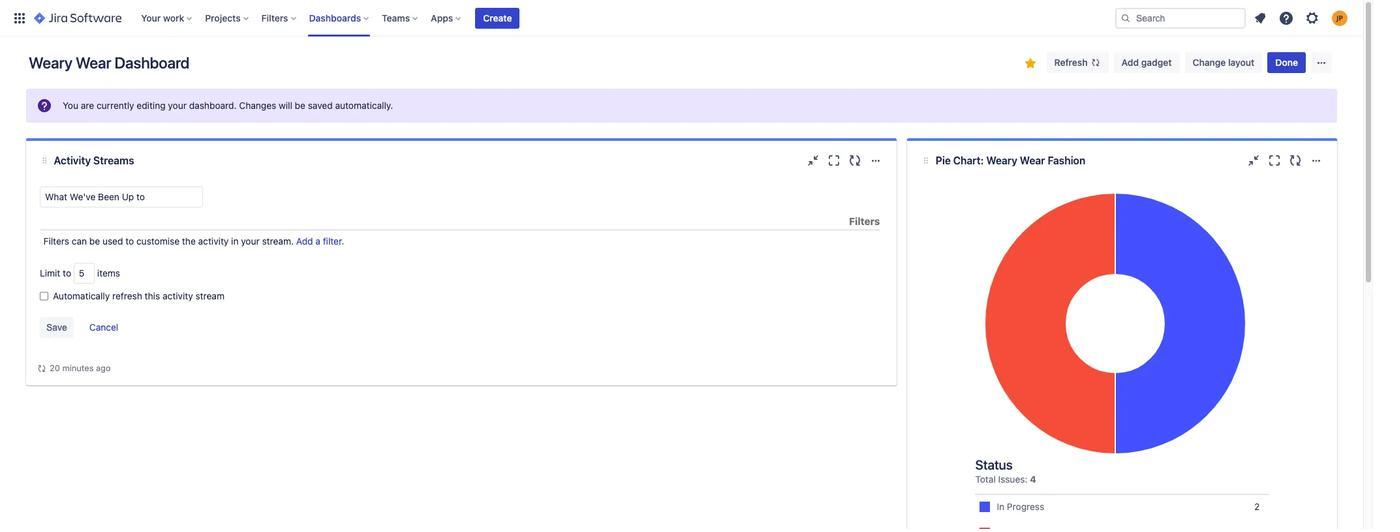 Task type: vqa. For each thing, say whether or not it's contained in the screenshot.
layout
yes



Task type: describe. For each thing, give the bounding box(es) containing it.
change
[[1193, 57, 1226, 68]]

appswitcher icon image
[[12, 10, 27, 26]]

projects button
[[201, 8, 254, 28]]

you
[[63, 100, 78, 111]]

create button
[[475, 8, 520, 28]]

Automatically refresh this activity stream checkbox
[[40, 290, 48, 303]]

1 vertical spatial activity
[[162, 291, 193, 302]]

20 minutes ago
[[50, 363, 111, 374]]

4
[[1030, 474, 1036, 485]]

add inside activity streams region
[[296, 236, 313, 247]]

refresh
[[112, 291, 142, 302]]

dashboard
[[115, 54, 189, 72]]

projects
[[205, 12, 241, 23]]

settings image
[[1305, 10, 1320, 26]]

the
[[182, 236, 196, 247]]

maximize pie chart: weary wear fashion image
[[1267, 153, 1283, 168]]

progress
[[1007, 501, 1044, 512]]

apps button
[[427, 8, 466, 28]]

0 vertical spatial your
[[168, 100, 187, 111]]

automatically.
[[335, 100, 393, 111]]

refresh activity streams image
[[847, 153, 863, 168]]

in
[[997, 501, 1005, 512]]

star weary wear dashboard image
[[1023, 55, 1038, 71]]

0 vertical spatial be
[[295, 100, 305, 111]]

20
[[50, 363, 60, 374]]

changes
[[239, 100, 276, 111]]

layout
[[1228, 57, 1255, 68]]

create
[[483, 12, 512, 23]]

items
[[95, 268, 120, 279]]

banner containing your work
[[0, 0, 1364, 37]]

refresh button
[[1047, 52, 1109, 73]]

add inside 'button'
[[1122, 57, 1139, 68]]

1 vertical spatial wear
[[1020, 155, 1045, 166]]

stream.
[[262, 236, 294, 247]]

editing
[[137, 100, 166, 111]]

add gadget
[[1122, 57, 1172, 68]]

your work button
[[137, 8, 197, 28]]

customise
[[136, 236, 180, 247]]

refresh
[[1055, 57, 1088, 68]]

add a filter. link
[[296, 236, 344, 247]]

dashboard.
[[189, 100, 237, 111]]

teams
[[382, 12, 410, 23]]

activity streams region
[[37, 180, 886, 375]]

done link
[[1268, 52, 1306, 73]]

status
[[975, 458, 1013, 473]]

dashboards button
[[305, 8, 374, 28]]

dashboards
[[309, 12, 361, 23]]

0 horizontal spatial weary
[[29, 54, 72, 72]]

status total issues: 4
[[975, 458, 1036, 485]]

this
[[145, 291, 160, 302]]

refresh image
[[1090, 57, 1101, 68]]

in progress link
[[997, 501, 1255, 514]]

teams button
[[378, 8, 423, 28]]

none button inside activity streams region
[[83, 317, 125, 338]]

1 vertical spatial weary
[[986, 155, 1018, 166]]

primary element
[[8, 0, 1116, 36]]

minutes
[[62, 363, 94, 374]]

apps
[[431, 12, 453, 23]]



Task type: locate. For each thing, give the bounding box(es) containing it.
1 vertical spatial filters
[[849, 215, 880, 227]]

notifications image
[[1253, 10, 1268, 26]]

fashion
[[1048, 155, 1086, 166]]

1 vertical spatial add
[[296, 236, 313, 247]]

filters
[[262, 12, 288, 23], [849, 215, 880, 227], [43, 236, 69, 247]]

0 vertical spatial add
[[1122, 57, 1139, 68]]

filter.
[[323, 236, 344, 247]]

1 horizontal spatial weary
[[986, 155, 1018, 166]]

0 horizontal spatial activity
[[162, 291, 193, 302]]

more dashboard actions image
[[1314, 55, 1330, 70]]

automatically
[[53, 291, 110, 302]]

2 vertical spatial filters
[[43, 236, 69, 247]]

add
[[1122, 57, 1139, 68], [296, 236, 313, 247]]

0 vertical spatial activity
[[198, 236, 229, 247]]

1 horizontal spatial activity
[[198, 236, 229, 247]]

1 horizontal spatial be
[[295, 100, 305, 111]]

activity
[[54, 155, 91, 166]]

weary
[[29, 54, 72, 72], [986, 155, 1018, 166]]

search image
[[1121, 13, 1131, 23]]

Search field
[[1116, 8, 1246, 28]]

None button
[[83, 317, 125, 338]]

an arrow curved in a circular way on the button that refreshes the dashboard image
[[37, 364, 47, 374]]

currently
[[97, 100, 134, 111]]

used
[[102, 236, 123, 247]]

help image
[[1279, 10, 1294, 26]]

total
[[975, 474, 996, 485]]

2
[[1255, 501, 1260, 512]]

done
[[1276, 57, 1298, 68]]

wear left "fashion" on the right
[[1020, 155, 1045, 166]]

filters right projects dropdown button
[[262, 12, 288, 23]]

0 horizontal spatial wear
[[76, 54, 111, 72]]

issues:
[[998, 474, 1028, 485]]

activity
[[198, 236, 229, 247], [162, 291, 193, 302]]

in
[[231, 236, 239, 247]]

will
[[279, 100, 292, 111]]

0 vertical spatial filters
[[262, 12, 288, 23]]

filters button
[[258, 8, 301, 28]]

None text field
[[40, 187, 203, 208], [74, 263, 95, 284], [40, 187, 203, 208], [74, 263, 95, 284]]

your right the editing
[[168, 100, 187, 111]]

more actions for pie chart: weary wear fashion gadget image
[[1309, 153, 1324, 168]]

weary right chart:
[[986, 155, 1018, 166]]

be inside activity streams region
[[89, 236, 100, 247]]

work
[[163, 12, 184, 23]]

maximize activity streams image
[[826, 153, 842, 168]]

activity streams
[[54, 155, 134, 166]]

your work
[[141, 12, 184, 23]]

change layout
[[1193, 57, 1255, 68]]

add left a
[[296, 236, 313, 247]]

your inside activity streams region
[[241, 236, 260, 247]]

0 horizontal spatial be
[[89, 236, 100, 247]]

weary up you
[[29, 54, 72, 72]]

1 horizontal spatial to
[[125, 236, 134, 247]]

your right 'in'
[[241, 236, 260, 247]]

refresh pie chart: weary wear fashion image
[[1288, 153, 1303, 168]]

1 vertical spatial to
[[63, 268, 71, 279]]

to
[[125, 236, 134, 247], [63, 268, 71, 279]]

2 horizontal spatial filters
[[849, 215, 880, 227]]

None submit
[[40, 317, 74, 338]]

filters left can
[[43, 236, 69, 247]]

be
[[295, 100, 305, 111], [89, 236, 100, 247]]

activity left 'in'
[[198, 236, 229, 247]]

jira software image
[[34, 10, 122, 26], [34, 10, 122, 26]]

weary wear dashboard
[[29, 54, 189, 72]]

banner
[[0, 0, 1364, 37]]

stream
[[195, 291, 225, 302]]

saved
[[308, 100, 333, 111]]

ago
[[96, 363, 111, 374]]

filters can be used to customise the activity in your stream. add a filter.
[[43, 236, 344, 247]]

1 vertical spatial be
[[89, 236, 100, 247]]

wear
[[76, 54, 111, 72], [1020, 155, 1045, 166]]

1 horizontal spatial wear
[[1020, 155, 1045, 166]]

can
[[72, 236, 87, 247]]

minimize activity streams image
[[805, 153, 821, 168]]

you are currently editing your dashboard. changes will be saved automatically.
[[63, 100, 393, 111]]

wear up are on the left
[[76, 54, 111, 72]]

change layout button
[[1185, 52, 1263, 73]]

1 vertical spatial your
[[241, 236, 260, 247]]

none submit inside activity streams region
[[40, 317, 74, 338]]

gadget
[[1141, 57, 1172, 68]]

0 vertical spatial weary
[[29, 54, 72, 72]]

0 horizontal spatial your
[[168, 100, 187, 111]]

your
[[168, 100, 187, 111], [241, 236, 260, 247]]

are
[[81, 100, 94, 111]]

add gadget button
[[1114, 52, 1180, 73]]

be right will
[[295, 100, 305, 111]]

1 horizontal spatial add
[[1122, 57, 1139, 68]]

your profile and settings image
[[1332, 10, 1348, 26]]

minimize pie chart: weary wear fashion image
[[1246, 153, 1262, 168]]

to right used
[[125, 236, 134, 247]]

pie chart: weary wear fashion
[[936, 155, 1086, 166]]

limit to
[[40, 268, 74, 279]]

chart:
[[953, 155, 984, 166]]

your
[[141, 12, 161, 23]]

1 horizontal spatial filters
[[262, 12, 288, 23]]

add left gadget
[[1122, 57, 1139, 68]]

1 horizontal spatial your
[[241, 236, 260, 247]]

a
[[316, 236, 320, 247]]

more actions for activity streams gadget image
[[868, 153, 884, 168]]

pie
[[936, 155, 951, 166]]

0 vertical spatial wear
[[76, 54, 111, 72]]

filters down refresh activity streams image
[[849, 215, 880, 227]]

be right can
[[89, 236, 100, 247]]

activity right this on the bottom of the page
[[162, 291, 193, 302]]

to right limit
[[63, 268, 71, 279]]

automatically refresh this activity stream
[[53, 291, 225, 302]]

limit
[[40, 268, 60, 279]]

0 horizontal spatial to
[[63, 268, 71, 279]]

0 horizontal spatial add
[[296, 236, 313, 247]]

streams
[[93, 155, 134, 166]]

filters inside filters popup button
[[262, 12, 288, 23]]

in progress
[[997, 501, 1044, 512]]

0 horizontal spatial filters
[[43, 236, 69, 247]]

0 vertical spatial to
[[125, 236, 134, 247]]



